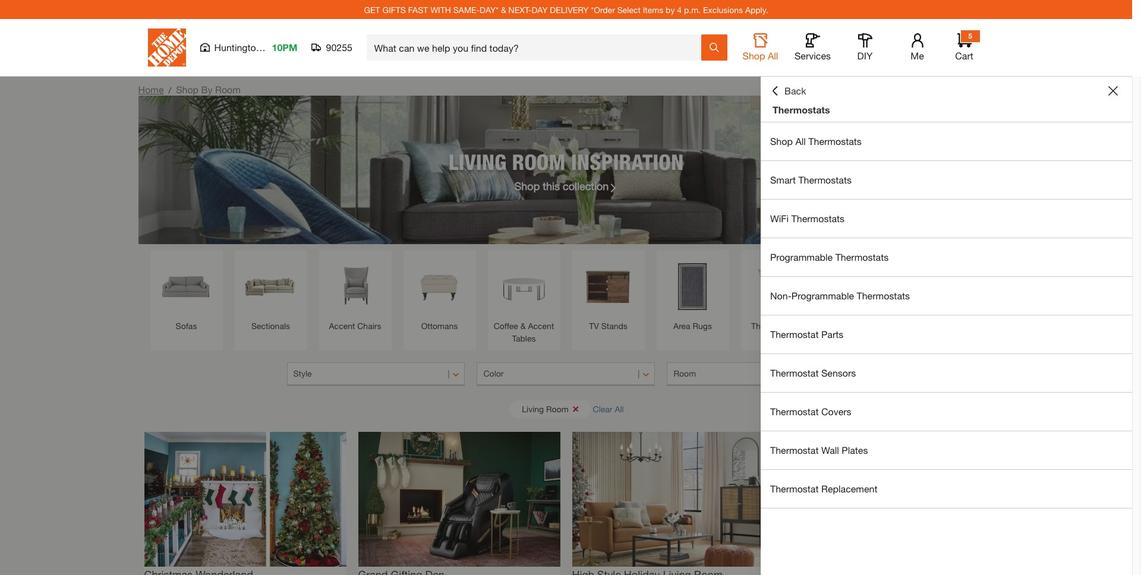 Task type: describe. For each thing, give the bounding box(es) containing it.
back
[[785, 85, 807, 96]]

4
[[678, 4, 682, 15]]

rugs
[[693, 321, 712, 331]]

*order
[[591, 4, 615, 15]]

accent chairs image
[[325, 256, 386, 317]]

smart thermostats
[[771, 174, 852, 186]]

non-programmable thermostats link
[[761, 277, 1133, 315]]

huntington
[[214, 42, 261, 53]]

2 stretchy image image from the left
[[358, 432, 560, 567]]

tv stands image
[[578, 256, 639, 317]]

tv
[[589, 321, 599, 331]]

sofas image
[[156, 256, 217, 317]]

ottomans
[[421, 321, 458, 331]]

clear all
[[593, 404, 624, 414]]

sensors
[[822, 368, 857, 379]]

services
[[795, 50, 831, 61]]

coffee & accent tables
[[494, 321, 554, 344]]

apply.
[[746, 4, 769, 15]]

/
[[169, 85, 171, 95]]

plates
[[842, 445, 869, 456]]

wifi
[[771, 213, 789, 224]]

get gifts fast with same-day* & next-day delivery *order select items by 4 p.m. exclusions apply.
[[364, 4, 769, 15]]

fast
[[408, 4, 428, 15]]

living room inspiration
[[449, 149, 684, 175]]

0 horizontal spatial &
[[501, 4, 507, 15]]

services button
[[794, 33, 832, 62]]

thermostat for thermostat covers
[[771, 406, 819, 417]]

non-
[[771, 290, 792, 302]]

clear all button
[[593, 398, 624, 420]]

room up the this
[[512, 149, 566, 175]]

shop this collection link
[[515, 178, 618, 194]]

1 stretchy image image from the left
[[144, 432, 346, 567]]

tables
[[512, 334, 536, 344]]

throw pillows link
[[747, 256, 808, 332]]

shop right /
[[176, 84, 199, 95]]

chairs
[[358, 321, 381, 331]]

back button
[[771, 85, 807, 97]]

thermostat wall plates
[[771, 445, 869, 456]]

pillows
[[777, 321, 803, 331]]

ottomans link
[[409, 256, 470, 332]]

tv stands
[[589, 321, 628, 331]]

thermostat for thermostat parts
[[771, 329, 819, 340]]

me
[[911, 50, 925, 61]]

throw for throw pillows
[[752, 321, 775, 331]]

home / shop by room
[[138, 84, 241, 95]]

select
[[618, 4, 641, 15]]

thermostat covers
[[771, 406, 852, 417]]

huntington park
[[214, 42, 283, 53]]

accent chairs
[[329, 321, 381, 331]]

90255
[[326, 42, 353, 53]]

all for shop all
[[768, 50, 779, 61]]

area rugs
[[674, 321, 712, 331]]

sofas link
[[156, 256, 217, 332]]

sectionals
[[252, 321, 290, 331]]

all for shop all thermostats
[[796, 136, 806, 147]]

area rugs image
[[663, 256, 723, 317]]

menu containing shop all thermostats
[[761, 123, 1133, 509]]

living room button
[[510, 401, 591, 418]]

What can we help you find today? search field
[[374, 35, 701, 60]]

feedback link image
[[1126, 201, 1142, 265]]

cart
[[956, 50, 974, 61]]

park
[[264, 42, 283, 53]]

blankets
[[859, 321, 891, 331]]

stands
[[602, 321, 628, 331]]

thermostats down back on the right top
[[773, 104, 831, 115]]

shop for shop this collection
[[515, 179, 540, 192]]

sofas
[[176, 321, 197, 331]]

thermostat sensors link
[[761, 354, 1133, 392]]

1 vertical spatial programmable
[[792, 290, 855, 302]]

thermostat replacement link
[[761, 470, 1133, 508]]

wifi thermostats link
[[761, 200, 1133, 238]]

thermostats inside wifi thermostats link
[[792, 213, 845, 224]]

room inside "button"
[[674, 369, 696, 379]]

sectionals image
[[241, 256, 301, 317]]

ottomans image
[[409, 256, 470, 317]]

me button
[[899, 33, 937, 62]]

home link
[[138, 84, 164, 95]]

thermostat covers link
[[761, 393, 1133, 431]]

style button
[[287, 363, 465, 387]]

0 vertical spatial programmable
[[771, 252, 833, 263]]

thermostat for thermostat wall plates
[[771, 445, 819, 456]]

sectionals link
[[241, 256, 301, 332]]

90255 button
[[312, 42, 353, 54]]

3 stretchy image image from the left
[[572, 432, 775, 567]]

cart 5
[[956, 32, 974, 61]]

shop all button
[[742, 33, 780, 62]]

throw for throw blankets
[[833, 321, 856, 331]]

programmable thermostats
[[771, 252, 889, 263]]

shop all
[[743, 50, 779, 61]]

thermostat for thermostat replacement
[[771, 483, 819, 495]]

items
[[643, 4, 664, 15]]

living room
[[522, 404, 569, 414]]

gifts
[[383, 4, 406, 15]]

accent chairs link
[[325, 256, 386, 332]]



Task type: vqa. For each thing, say whether or not it's contained in the screenshot.
topmost "547"
no



Task type: locate. For each thing, give the bounding box(es) containing it.
tv stands link
[[578, 256, 639, 332]]

menu
[[761, 123, 1133, 509]]

thermostat for thermostat sensors
[[771, 368, 819, 379]]

throw pillows
[[752, 321, 803, 331]]

thermostats right the wifi
[[792, 213, 845, 224]]

living for living room
[[522, 404, 544, 414]]

& right day* at the left of the page
[[501, 4, 507, 15]]

shop all thermostats
[[771, 136, 862, 147]]

0 horizontal spatial living
[[449, 149, 507, 175]]

thermostats inside programmable thermostats link
[[836, 252, 889, 263]]

all inside shop all thermostats link
[[796, 136, 806, 147]]

all up back button
[[768, 50, 779, 61]]

thermostat left parts
[[771, 329, 819, 340]]

covers
[[822, 406, 852, 417]]

stretchy image image
[[144, 432, 346, 567], [358, 432, 560, 567], [572, 432, 775, 567], [786, 432, 989, 567]]

shop inside button
[[743, 50, 766, 61]]

thermostats up non-programmable thermostats
[[836, 252, 889, 263]]

thermostats up 'smart thermostats'
[[809, 136, 862, 147]]

shop for shop all
[[743, 50, 766, 61]]

the home depot logo image
[[148, 29, 186, 67]]

drawer close image
[[1109, 86, 1119, 96]]

thermostats down shop all thermostats
[[799, 174, 852, 186]]

&
[[501, 4, 507, 15], [521, 321, 526, 331]]

throw inside "throw blankets" link
[[833, 321, 856, 331]]

parts
[[822, 329, 844, 340]]

2 vertical spatial all
[[615, 404, 624, 414]]

2 throw from the left
[[833, 321, 856, 331]]

thermostats up blankets
[[857, 290, 910, 302]]

accent
[[329, 321, 355, 331], [528, 321, 554, 331]]

0 horizontal spatial throw
[[752, 321, 775, 331]]

living
[[449, 149, 507, 175], [522, 404, 544, 414]]

thermostat replacement
[[771, 483, 878, 495]]

1 horizontal spatial throw
[[833, 321, 856, 331]]

wifi thermostats
[[771, 213, 845, 224]]

thermostat left covers
[[771, 406, 819, 417]]

next-
[[509, 4, 532, 15]]

coffee
[[494, 321, 518, 331]]

by
[[666, 4, 675, 15]]

0 horizontal spatial all
[[615, 404, 624, 414]]

3 thermostat from the top
[[771, 406, 819, 417]]

thermostats inside shop all thermostats link
[[809, 136, 862, 147]]

2 accent from the left
[[528, 321, 554, 331]]

shop down the 'apply.'
[[743, 50, 766, 61]]

throw inside throw pillows link
[[752, 321, 775, 331]]

thermostat inside "link"
[[771, 329, 819, 340]]

shop left the this
[[515, 179, 540, 192]]

home
[[138, 84, 164, 95]]

coffee & accent tables image
[[494, 256, 555, 317]]

same-
[[454, 4, 480, 15]]

diy
[[858, 50, 873, 61]]

accent inside coffee & accent tables
[[528, 321, 554, 331]]

this
[[543, 179, 560, 192]]

2 horizontal spatial all
[[796, 136, 806, 147]]

thermostat parts
[[771, 329, 844, 340]]

1 thermostat from the top
[[771, 329, 819, 340]]

clear
[[593, 404, 613, 414]]

5 thermostat from the top
[[771, 483, 819, 495]]

4 stretchy image image from the left
[[786, 432, 989, 567]]

curtains & drapes image
[[916, 256, 977, 317]]

area
[[674, 321, 691, 331]]

& inside coffee & accent tables
[[521, 321, 526, 331]]

throw blankets image
[[832, 256, 892, 317]]

get
[[364, 4, 380, 15]]

style
[[293, 369, 312, 379]]

thermostat parts link
[[761, 316, 1133, 354]]

10pm
[[272, 42, 298, 53]]

diy button
[[847, 33, 885, 62]]

1 horizontal spatial &
[[521, 321, 526, 331]]

living inside living room button
[[522, 404, 544, 414]]

programmable
[[771, 252, 833, 263], [792, 290, 855, 302]]

0 vertical spatial all
[[768, 50, 779, 61]]

throw blankets link
[[832, 256, 892, 332]]

programmable down wifi thermostats
[[771, 252, 833, 263]]

living for living room inspiration
[[449, 149, 507, 175]]

programmable down programmable thermostats
[[792, 290, 855, 302]]

shop this collection
[[515, 179, 609, 192]]

day
[[532, 4, 548, 15]]

thermostat down thermostat parts
[[771, 368, 819, 379]]

5
[[969, 32, 973, 40]]

all inside the clear all button
[[615, 404, 624, 414]]

collection
[[563, 179, 609, 192]]

all inside shop all button
[[768, 50, 779, 61]]

throw pillows image
[[747, 256, 808, 317]]

throw
[[752, 321, 775, 331], [833, 321, 856, 331]]

p.m.
[[684, 4, 701, 15]]

4 thermostat from the top
[[771, 445, 819, 456]]

0 horizontal spatial accent
[[329, 321, 355, 331]]

1 accent from the left
[[329, 321, 355, 331]]

shop up 'smart'
[[771, 136, 793, 147]]

1 throw from the left
[[752, 321, 775, 331]]

room down color button
[[547, 404, 569, 414]]

wall
[[822, 445, 840, 456]]

replacement
[[822, 483, 878, 495]]

room button
[[668, 363, 846, 387]]

thermostat
[[771, 329, 819, 340], [771, 368, 819, 379], [771, 406, 819, 417], [771, 445, 819, 456], [771, 483, 819, 495]]

thermostat left wall
[[771, 445, 819, 456]]

room down area
[[674, 369, 696, 379]]

& up tables
[[521, 321, 526, 331]]

0 vertical spatial living
[[449, 149, 507, 175]]

accent inside accent chairs link
[[329, 321, 355, 331]]

shop for shop all thermostats
[[771, 136, 793, 147]]

all
[[768, 50, 779, 61], [796, 136, 806, 147], [615, 404, 624, 414]]

day*
[[480, 4, 499, 15]]

non-programmable thermostats
[[771, 290, 910, 302]]

shop
[[743, 50, 766, 61], [176, 84, 199, 95], [771, 136, 793, 147], [515, 179, 540, 192]]

by
[[201, 84, 213, 95]]

1 vertical spatial living
[[522, 404, 544, 414]]

room inside button
[[547, 404, 569, 414]]

1 vertical spatial all
[[796, 136, 806, 147]]

smart
[[771, 174, 796, 186]]

throw left pillows
[[752, 321, 775, 331]]

accent left 'chairs'
[[329, 321, 355, 331]]

throw blankets
[[833, 321, 891, 331]]

thermostat wall plates link
[[761, 432, 1133, 470]]

inspiration
[[571, 149, 684, 175]]

smart thermostats link
[[761, 161, 1133, 199]]

programmable thermostats link
[[761, 238, 1133, 277]]

with
[[431, 4, 451, 15]]

all right clear
[[615, 404, 624, 414]]

thermostat down thermostat wall plates
[[771, 483, 819, 495]]

accent up tables
[[528, 321, 554, 331]]

1 horizontal spatial all
[[768, 50, 779, 61]]

thermostats inside smart thermostats link
[[799, 174, 852, 186]]

all for clear all
[[615, 404, 624, 414]]

thermostat sensors
[[771, 368, 857, 379]]

all up 'smart thermostats'
[[796, 136, 806, 147]]

thermostats inside non-programmable thermostats link
[[857, 290, 910, 302]]

1 horizontal spatial living
[[522, 404, 544, 414]]

room right the by
[[215, 84, 241, 95]]

color
[[484, 369, 504, 379]]

color button
[[477, 363, 656, 387]]

1 vertical spatial &
[[521, 321, 526, 331]]

area rugs link
[[663, 256, 723, 332]]

coffee & accent tables link
[[494, 256, 555, 345]]

2 thermostat from the top
[[771, 368, 819, 379]]

throw left blankets
[[833, 321, 856, 331]]

1 horizontal spatial accent
[[528, 321, 554, 331]]

0 vertical spatial &
[[501, 4, 507, 15]]

shop all thermostats link
[[761, 123, 1133, 161]]



